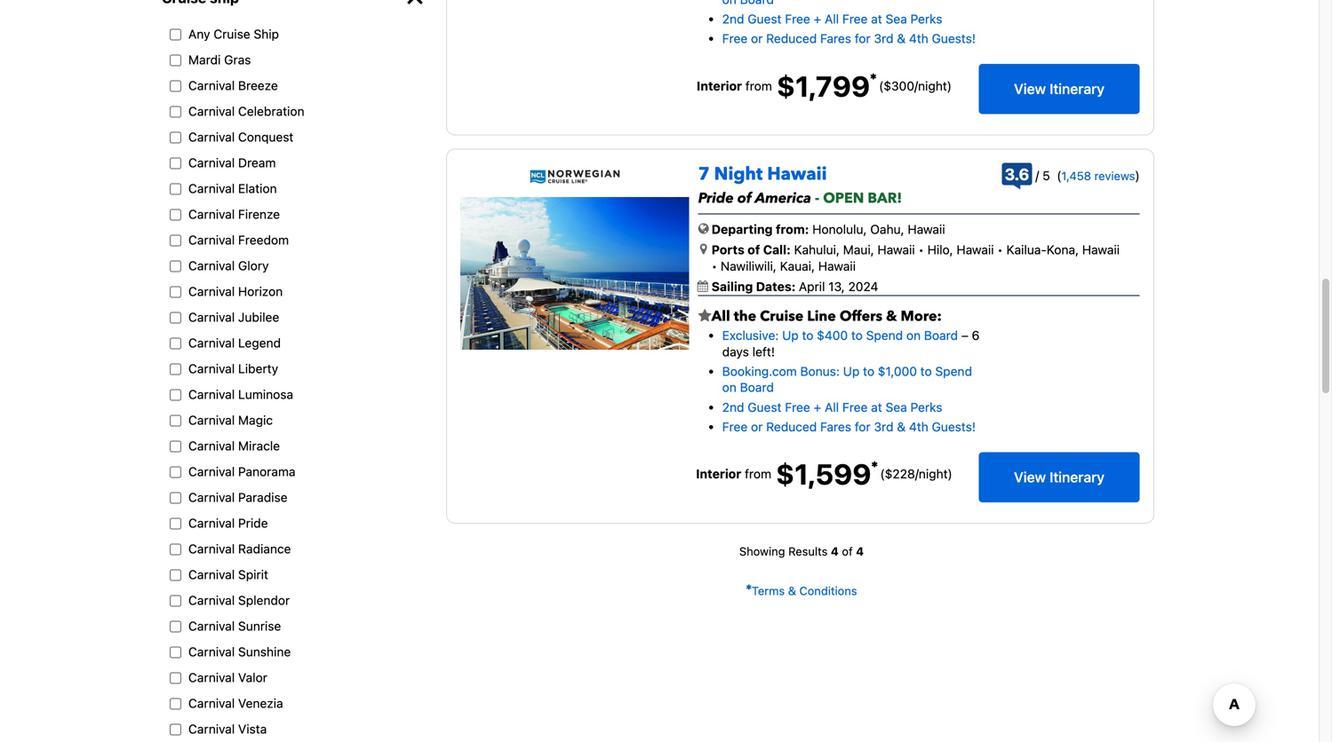 Task type: vqa. For each thing, say whether or not it's contained in the screenshot.
chevron down icon within the 'Itinerary' dropdown button
no



Task type: locate. For each thing, give the bounding box(es) containing it.
& right terms
[[788, 585, 796, 598]]

jubilee
[[238, 310, 279, 325]]

2 vertical spatial all
[[825, 400, 839, 415]]

reduced up the interior from $1,799
[[766, 31, 817, 46]]

carnival for carnival sunshine
[[188, 645, 235, 660]]

on down more:
[[906, 328, 921, 343]]

4 right results
[[831, 545, 839, 559]]

calendar image
[[697, 281, 708, 292]]

carnival up carnival magic
[[188, 387, 235, 402]]

2024
[[848, 280, 878, 294]]

2 from from the top
[[745, 467, 771, 482]]

Carnival Radiance checkbox
[[165, 544, 186, 556]]

or up interior from $1,599
[[751, 420, 763, 435]]

on
[[906, 328, 921, 343], [722, 381, 737, 395]]

1 3rd from the top
[[874, 31, 894, 46]]

reduced
[[766, 31, 817, 46], [766, 420, 817, 435]]

carnival down the carnival breeze
[[188, 104, 235, 118]]

carnival
[[188, 78, 235, 93], [188, 104, 235, 118], [188, 130, 235, 144], [188, 155, 235, 170], [188, 181, 235, 196], [188, 207, 235, 222], [188, 233, 235, 247], [188, 258, 235, 273], [188, 284, 235, 299], [188, 310, 235, 325], [188, 336, 235, 350], [188, 362, 235, 376], [188, 387, 235, 402], [188, 413, 235, 428], [188, 439, 235, 454], [188, 465, 235, 479], [188, 490, 235, 505], [188, 516, 235, 531], [188, 542, 235, 557], [188, 568, 235, 582], [188, 594, 235, 608], [188, 619, 235, 634], [188, 645, 235, 660], [188, 671, 235, 685], [188, 697, 235, 711], [188, 722, 235, 737]]

1 vertical spatial itinerary
[[1050, 469, 1105, 486]]

• down the 'ports'
[[712, 259, 717, 274]]

25 carnival from the top
[[188, 697, 235, 711]]

reduced up interior from $1,599
[[766, 420, 817, 435]]

0 vertical spatial fares
[[820, 31, 851, 46]]

0 horizontal spatial board
[[740, 381, 774, 395]]

17 carnival from the top
[[188, 490, 235, 505]]

0 horizontal spatial pride
[[238, 516, 268, 531]]

2 4th from the top
[[909, 420, 928, 435]]

1 vertical spatial 2nd guest free + all free at sea perks link
[[722, 400, 942, 415]]

1 vertical spatial 2nd
[[722, 400, 744, 415]]

carnival up carnival pride
[[188, 490, 235, 505]]

spend down the offers
[[866, 328, 903, 343]]

2 3rd from the top
[[874, 420, 894, 435]]

Carnival Horizon checkbox
[[165, 286, 186, 298]]

carnival up 'carnival venezia'
[[188, 671, 235, 685]]

guests! inside 2nd guest free + all free at sea perks free or reduced fares for 3rd & 4th guests!
[[932, 31, 976, 46]]

carnival for carnival luminosa
[[188, 387, 235, 402]]

carnival for carnival vista
[[188, 722, 235, 737]]

0 vertical spatial /
[[914, 79, 918, 93]]

1 vertical spatial fares
[[820, 420, 851, 435]]

cruise down dates:
[[760, 307, 804, 326]]

&
[[897, 31, 906, 46], [886, 307, 897, 326], [897, 420, 906, 435], [788, 585, 796, 598]]

chevron down image
[[402, 0, 428, 8]]

carnival glory
[[188, 258, 269, 273]]

• left hilo,
[[918, 243, 924, 257]]

hawaii inside 7 night hawaii pride of america - open bar!
[[767, 162, 827, 187]]

board down booking.com
[[740, 381, 774, 395]]

hawaii up the america on the top right of the page
[[767, 162, 827, 187]]

1 view itinerary from the top
[[1014, 80, 1105, 97]]

7 carnival from the top
[[188, 233, 235, 247]]

0 vertical spatial sea
[[886, 12, 907, 26]]

board left the –
[[924, 328, 958, 343]]

on down booking.com
[[722, 381, 737, 395]]

free or reduced fares for 3rd & 4th guests! link down booking.com bonus: up to $1,000 to spend on board link
[[722, 420, 976, 435]]

pride down "paradise"
[[238, 516, 268, 531]]

carnival valor
[[188, 671, 267, 685]]

1 + from the top
[[814, 12, 821, 26]]

2 2nd guest free + all free at sea perks link from the top
[[722, 400, 942, 415]]

1 night) from the top
[[918, 79, 952, 93]]

4th up ($228 / night)
[[909, 420, 928, 435]]

view
[[1014, 80, 1046, 97], [1014, 469, 1046, 486]]

offers
[[840, 307, 883, 326]]

1 fares from the top
[[820, 31, 851, 46]]

carnival down carnival legend
[[188, 362, 235, 376]]

1 carnival from the top
[[188, 78, 235, 93]]

2 fares from the top
[[820, 420, 851, 435]]

carnival up carnival elation
[[188, 155, 235, 170]]

from inside interior from $1,599
[[745, 467, 771, 482]]

gras
[[224, 52, 251, 67]]

2 perks from the top
[[910, 400, 942, 415]]

carnival up carnival legend
[[188, 310, 235, 325]]

carnival vista
[[188, 722, 267, 737]]

Carnival Celebration checkbox
[[165, 106, 186, 118]]

carnival sunshine
[[188, 645, 291, 660]]

all inside 2nd guest free + all free at sea perks free or reduced fares for 3rd & 4th guests!
[[825, 12, 839, 26]]

1,458
[[1061, 169, 1091, 183]]

booking.com
[[722, 364, 797, 379]]

1 at from the top
[[871, 12, 882, 26]]

1 horizontal spatial 4
[[856, 545, 864, 559]]

for down booking.com bonus: up to $1,000 to spend on board link
[[855, 420, 871, 435]]

0 vertical spatial free or reduced fares for 3rd & 4th guests! link
[[722, 31, 976, 46]]

2 4 from the left
[[856, 545, 864, 559]]

all left the
[[711, 307, 730, 326]]

spend down the –
[[935, 364, 972, 379]]

carnival for carnival magic
[[188, 413, 235, 428]]

up down – 6 days left!
[[843, 364, 860, 379]]

bar!
[[868, 189, 902, 209]]

of right results
[[842, 545, 853, 559]]

(
[[1057, 169, 1061, 183]]

2 guests! from the top
[[932, 420, 976, 435]]

18 carnival from the top
[[188, 516, 235, 531]]

or inside 2nd guest free + all free at sea perks free or reduced fares for 3rd & 4th guests!
[[751, 31, 763, 46]]

globe image
[[698, 223, 709, 235]]

0 horizontal spatial 4
[[831, 545, 839, 559]]

0 vertical spatial view itinerary
[[1014, 80, 1105, 97]]

on inside booking.com bonus: up to $1,000 to spend on board 2nd guest free + all free at sea perks free or reduced fares for 3rd & 4th guests!
[[722, 381, 737, 395]]

for
[[855, 31, 871, 46], [855, 420, 871, 435]]

Carnival Valor checkbox
[[165, 673, 186, 685]]

spirit
[[238, 568, 268, 582]]

6 carnival from the top
[[188, 207, 235, 222]]

$400
[[817, 328, 848, 343]]

for inside 2nd guest free + all free at sea perks free or reduced fares for 3rd & 4th guests!
[[855, 31, 871, 46]]

terms & conditions link
[[746, 585, 857, 598]]

2 2nd from the top
[[722, 400, 744, 415]]

carnival down mardi
[[188, 78, 235, 93]]

1 perks from the top
[[910, 12, 942, 26]]

1 horizontal spatial up
[[843, 364, 860, 379]]

perks down $1,000 on the right of the page
[[910, 400, 942, 415]]

night) right ($228
[[919, 467, 953, 482]]

carnival liberty
[[188, 362, 278, 376]]

0 vertical spatial all
[[825, 12, 839, 26]]

3rd up ($300
[[874, 31, 894, 46]]

carnival pride
[[188, 516, 268, 531]]

1 or from the top
[[751, 31, 763, 46]]

of up nawiliwili,
[[748, 243, 760, 257]]

guests! up ($228 / night)
[[932, 420, 976, 435]]

at up ($300
[[871, 12, 882, 26]]

horizon
[[238, 284, 283, 299]]

asterisk image left ($300
[[870, 73, 877, 80]]

2 itinerary from the top
[[1050, 469, 1105, 486]]

interior for $1,599
[[696, 467, 741, 482]]

Carnival Glory checkbox
[[165, 261, 186, 272]]

2nd up the interior from $1,799
[[722, 12, 744, 26]]

2 sea from the top
[[886, 400, 907, 415]]

carnival for carnival radiance
[[188, 542, 235, 557]]

1 vertical spatial up
[[843, 364, 860, 379]]

carnival down the carnival spirit
[[188, 594, 235, 608]]

0 horizontal spatial on
[[722, 381, 737, 395]]

1 vertical spatial from
[[745, 467, 771, 482]]

or up the interior from $1,799
[[751, 31, 763, 46]]

Carnival Dream checkbox
[[165, 158, 186, 169]]

carnival for carnival valor
[[188, 671, 235, 685]]

carnival down carnival magic
[[188, 439, 235, 454]]

carnival for carnival paradise
[[188, 490, 235, 505]]

24 carnival from the top
[[188, 671, 235, 685]]

12 carnival from the top
[[188, 362, 235, 376]]

1 horizontal spatial on
[[906, 328, 921, 343]]

the
[[734, 307, 756, 326]]

fares down booking.com bonus: up to $1,000 to spend on board link
[[820, 420, 851, 435]]

1 vertical spatial pride
[[238, 516, 268, 531]]

guest inside booking.com bonus: up to $1,000 to spend on board 2nd guest free + all free at sea perks free or reduced fares for 3rd & 4th guests!
[[748, 400, 782, 415]]

asterisk image down 'showing'
[[746, 585, 752, 591]]

2 view itinerary link from the top
[[979, 453, 1140, 503]]

itinerary for $1,799
[[1050, 80, 1105, 97]]

0 vertical spatial 3rd
[[874, 31, 894, 46]]

1 vertical spatial 3rd
[[874, 420, 894, 435]]

for up $1,799
[[855, 31, 871, 46]]

1 vertical spatial asterisk image
[[871, 461, 878, 468]]

0 vertical spatial 4th
[[909, 31, 928, 46]]

carnival up carnival glory
[[188, 233, 235, 247]]

21 carnival from the top
[[188, 594, 235, 608]]

Carnival Panorama checkbox
[[165, 467, 186, 478]]

carnival for carnival celebration
[[188, 104, 235, 118]]

1 vertical spatial spend
[[935, 364, 972, 379]]

carnival down carnival elation
[[188, 207, 235, 222]]

9 carnival from the top
[[188, 284, 235, 299]]

Carnival Spirit checkbox
[[165, 570, 186, 582]]

5 carnival from the top
[[188, 181, 235, 196]]

1 vertical spatial cruise
[[760, 307, 804, 326]]

carnival down carnival glory
[[188, 284, 235, 299]]

15 carnival from the top
[[188, 439, 235, 454]]

perks inside booking.com bonus: up to $1,000 to spend on board 2nd guest free + all free at sea perks free or reduced fares for 3rd & 4th guests!
[[910, 400, 942, 415]]

• left the kailua-
[[997, 243, 1003, 257]]

carnival down carnival dream
[[188, 181, 235, 196]]

more:
[[901, 307, 942, 326]]

1 vertical spatial sea
[[886, 400, 907, 415]]

free or reduced fares for 3rd & 4th guests! link up $1,799
[[722, 31, 976, 46]]

2 night) from the top
[[919, 467, 953, 482]]

carnival for carnival splendor
[[188, 594, 235, 608]]

guest down booking.com
[[748, 400, 782, 415]]

2 view itinerary from the top
[[1014, 469, 1105, 486]]

& up ($300
[[897, 31, 906, 46]]

at down booking.com bonus: up to $1,000 to spend on board link
[[871, 400, 882, 415]]

asterisk image for $1,799
[[870, 73, 877, 80]]

1 vertical spatial guest
[[748, 400, 782, 415]]

interior for $1,799
[[697, 79, 742, 93]]

2 view from the top
[[1014, 469, 1046, 486]]

8 carnival from the top
[[188, 258, 235, 273]]

from for $1,799
[[745, 79, 772, 93]]

0 horizontal spatial cruise
[[214, 27, 250, 41]]

& inside booking.com bonus: up to $1,000 to spend on board 2nd guest free + all free at sea perks free or reduced fares for 3rd & 4th guests!
[[897, 420, 906, 435]]

1 reduced from the top
[[766, 31, 817, 46]]

& left more:
[[886, 307, 897, 326]]

1 interior from the top
[[697, 79, 742, 93]]

3rd up ($228
[[874, 420, 894, 435]]

16 carnival from the top
[[188, 465, 235, 479]]

view itinerary link for $1,799
[[979, 64, 1140, 114]]

kahului, maui, hawaii • hilo, hawaii • kailua-kona, hawaii • nawiliwili, kauai, hawaii
[[712, 243, 1120, 274]]

14 carnival from the top
[[188, 413, 235, 428]]

1 horizontal spatial cruise
[[760, 307, 804, 326]]

magic
[[238, 413, 273, 428]]

1 sea from the top
[[886, 12, 907, 26]]

3rd
[[874, 31, 894, 46], [874, 420, 894, 435]]

carnival splendor
[[188, 594, 290, 608]]

+ inside 2nd guest free + all free at sea perks free or reduced fares for 3rd & 4th guests!
[[814, 12, 821, 26]]

up right "exclusive:"
[[782, 328, 799, 343]]

2 horizontal spatial •
[[997, 243, 1003, 257]]

1 horizontal spatial pride
[[698, 189, 734, 209]]

1 vertical spatial +
[[814, 400, 821, 415]]

carnival for carnival jubilee
[[188, 310, 235, 325]]

guests! inside booking.com bonus: up to $1,000 to spend on board 2nd guest free + all free at sea perks free or reduced fares for 3rd & 4th guests!
[[932, 420, 976, 435]]

view itinerary for $1,599
[[1014, 469, 1105, 486]]

1 view itinerary link from the top
[[979, 64, 1140, 114]]

0 vertical spatial from
[[745, 79, 772, 93]]

2 free or reduced fares for 3rd & 4th guests! link from the top
[[722, 420, 976, 435]]

up
[[782, 328, 799, 343], [843, 364, 860, 379]]

1 vertical spatial 4th
[[909, 420, 928, 435]]

from left $1,599
[[745, 467, 771, 482]]

2 for from the top
[[855, 420, 871, 435]]

& up ($228
[[897, 420, 906, 435]]

carnival down carnival miracle
[[188, 465, 235, 479]]

carnival down 'carnival venezia'
[[188, 722, 235, 737]]

carnival right carnival sunrise checkbox
[[188, 619, 235, 634]]

carnival for carnival venezia
[[188, 697, 235, 711]]

0 vertical spatial view itinerary link
[[979, 64, 1140, 114]]

1 vertical spatial perks
[[910, 400, 942, 415]]

1 vertical spatial free or reduced fares for 3rd & 4th guests! link
[[722, 420, 976, 435]]

from:
[[776, 222, 809, 237]]

carnival for carnival liberty
[[188, 362, 235, 376]]

carnival down carnival pride
[[188, 542, 235, 557]]

carnival up carnival horizon
[[188, 258, 235, 273]]

Carnival Liberty checkbox
[[165, 364, 186, 375]]

reduced inside 2nd guest free + all free at sea perks free or reduced fares for 3rd & 4th guests!
[[766, 31, 817, 46]]

1 for from the top
[[855, 31, 871, 46]]

11 carnival from the top
[[188, 336, 235, 350]]

1 vertical spatial /
[[1036, 169, 1039, 183]]

2 interior from the top
[[696, 467, 741, 482]]

sea
[[886, 12, 907, 26], [886, 400, 907, 415]]

22 carnival from the top
[[188, 619, 235, 634]]

carnival spirit
[[188, 568, 268, 582]]

Carnival Pride checkbox
[[165, 518, 186, 530]]

1 vertical spatial or
[[751, 420, 763, 435]]

Carnival Splendor checkbox
[[165, 596, 186, 607]]

2 + from the top
[[814, 400, 821, 415]]

0 horizontal spatial •
[[712, 259, 717, 274]]

0 vertical spatial night)
[[918, 79, 952, 93]]

0 horizontal spatial up
[[782, 328, 799, 343]]

7
[[698, 162, 710, 187]]

carnival up carnival dream
[[188, 130, 235, 144]]

1 itinerary from the top
[[1050, 80, 1105, 97]]

0 vertical spatial guests!
[[932, 31, 976, 46]]

0 vertical spatial +
[[814, 12, 821, 26]]

1 vertical spatial guests!
[[932, 420, 976, 435]]

2nd guest free + all free at sea perks link down booking.com bonus: up to $1,000 to spend on board link
[[722, 400, 942, 415]]

2 at from the top
[[871, 400, 882, 415]]

asterisk image
[[870, 73, 877, 80], [871, 461, 878, 468], [746, 585, 752, 591]]

0 vertical spatial up
[[782, 328, 799, 343]]

4th up '($300 / night)'
[[909, 31, 928, 46]]

carnival venezia
[[188, 697, 283, 711]]

0 vertical spatial of
[[737, 189, 752, 209]]

night) right ($300
[[918, 79, 952, 93]]

4 up conditions
[[856, 545, 864, 559]]

2 vertical spatial of
[[842, 545, 853, 559]]

2nd down booking.com
[[722, 400, 744, 415]]

terms
[[752, 585, 785, 598]]

4th inside booking.com bonus: up to $1,000 to spend on board 2nd guest free + all free at sea perks free or reduced fares for 3rd & 4th guests!
[[909, 420, 928, 435]]

4
[[831, 545, 839, 559], [856, 545, 864, 559]]

1 horizontal spatial •
[[918, 243, 924, 257]]

2nd guest free + all free at sea perks link
[[722, 12, 942, 26], [722, 400, 942, 415]]

$1,599
[[776, 458, 871, 492]]

Carnival Freedom checkbox
[[165, 235, 186, 246]]

1 view from the top
[[1014, 80, 1046, 97]]

Carnival Legend checkbox
[[165, 338, 186, 350]]

asterisk image for $1,599
[[871, 461, 878, 468]]

or
[[751, 31, 763, 46], [751, 420, 763, 435]]

pride
[[698, 189, 734, 209], [238, 516, 268, 531]]

26 carnival from the top
[[188, 722, 235, 737]]

carnival for carnival glory
[[188, 258, 235, 273]]

2nd guest free + all free at sea perks free or reduced fares for 3rd & 4th guests!
[[722, 12, 976, 46]]

carnival legend
[[188, 336, 281, 350]]

fares up $1,799
[[820, 31, 851, 46]]

1 vertical spatial view
[[1014, 469, 1046, 486]]

0 vertical spatial perks
[[910, 12, 942, 26]]

Carnival Sunrise checkbox
[[165, 621, 186, 633]]

2 guest from the top
[[748, 400, 782, 415]]

carnival luminosa
[[188, 387, 293, 402]]

2 vertical spatial /
[[915, 467, 919, 482]]

kauai,
[[780, 259, 815, 274]]

elation
[[238, 181, 277, 196]]

2 vertical spatial asterisk image
[[746, 585, 752, 591]]

2 or from the top
[[751, 420, 763, 435]]

freedom
[[238, 233, 289, 247]]

19 carnival from the top
[[188, 542, 235, 557]]

carnival for carnival conquest
[[188, 130, 235, 144]]

0 vertical spatial 2nd
[[722, 12, 744, 26]]

1 vertical spatial night)
[[919, 467, 953, 482]]

/ for $1,799
[[914, 79, 918, 93]]

0 vertical spatial view
[[1014, 80, 1046, 97]]

kona,
[[1047, 243, 1079, 257]]

perks up '($300 / night)'
[[910, 12, 942, 26]]

1 guest from the top
[[748, 12, 782, 26]]

from for $1,599
[[745, 467, 771, 482]]

interior
[[697, 79, 742, 93], [696, 467, 741, 482]]

guests! up '($300 / night)'
[[932, 31, 976, 46]]

carnival for carnival sunrise
[[188, 619, 235, 634]]

carnival up 'carnival valor'
[[188, 645, 235, 660]]

cruise up the gras
[[214, 27, 250, 41]]

0 vertical spatial guest
[[748, 12, 782, 26]]

carnival up the carnival liberty on the left
[[188, 336, 235, 350]]

4 carnival from the top
[[188, 155, 235, 170]]

carnival for carnival pride
[[188, 516, 235, 531]]

1 guests! from the top
[[932, 31, 976, 46]]

carnival right 'carnival pride' checkbox on the bottom
[[188, 516, 235, 531]]

0 vertical spatial 2nd guest free + all free at sea perks link
[[722, 12, 942, 26]]

all up $1,799
[[825, 12, 839, 26]]

guest up the interior from $1,799
[[748, 12, 782, 26]]

interior inside interior from $1,599
[[696, 467, 741, 482]]

1 vertical spatial at
[[871, 400, 882, 415]]

ports
[[712, 243, 745, 257]]

hawaii
[[767, 162, 827, 187], [908, 222, 945, 237], [878, 243, 915, 257], [957, 243, 994, 257], [1082, 243, 1120, 257], [818, 259, 856, 274]]

0 horizontal spatial spend
[[866, 328, 903, 343]]

1 vertical spatial for
[[855, 420, 871, 435]]

carnival right carnival spirit checkbox
[[188, 568, 235, 582]]

20 carnival from the top
[[188, 568, 235, 582]]

0 vertical spatial reduced
[[766, 31, 817, 46]]

carnival up carnival vista
[[188, 697, 235, 711]]

23 carnival from the top
[[188, 645, 235, 660]]

sea up ($300
[[886, 12, 907, 26]]

Mardi Gras checkbox
[[165, 55, 186, 66]]

10 carnival from the top
[[188, 310, 235, 325]]

night) for $1,799
[[918, 79, 952, 93]]

kailua-
[[1007, 243, 1047, 257]]

all down booking.com bonus: up to $1,000 to spend on board link
[[825, 400, 839, 415]]

($228 / night)
[[880, 467, 953, 482]]

1 4th from the top
[[909, 31, 928, 46]]

to down line
[[802, 328, 814, 343]]

0 vertical spatial interior
[[697, 79, 742, 93]]

2nd
[[722, 12, 744, 26], [722, 400, 744, 415]]

celebration
[[238, 104, 304, 118]]

america
[[755, 189, 811, 209]]

1 vertical spatial on
[[722, 381, 737, 395]]

2 carnival from the top
[[188, 104, 235, 118]]

1 horizontal spatial board
[[924, 328, 958, 343]]

1 vertical spatial interior
[[696, 467, 741, 482]]

6
[[972, 328, 980, 343]]

2nd guest free + all free at sea perks link up $1,799
[[722, 12, 942, 26]]

+ down "bonus:"
[[814, 400, 821, 415]]

hilo,
[[928, 243, 953, 257]]

asterisk image left ($228
[[871, 461, 878, 468]]

1 vertical spatial reduced
[[766, 420, 817, 435]]

0 vertical spatial at
[[871, 12, 882, 26]]

3 carnival from the top
[[188, 130, 235, 144]]

1 from from the top
[[745, 79, 772, 93]]

of down night
[[737, 189, 752, 209]]

1 2nd guest free + all free at sea perks link from the top
[[722, 12, 942, 26]]

4th inside 2nd guest free + all free at sea perks free or reduced fares for 3rd & 4th guests!
[[909, 31, 928, 46]]

1 vertical spatial view itinerary link
[[979, 453, 1140, 503]]

from left $1,799
[[745, 79, 772, 93]]

view itinerary link
[[979, 64, 1140, 114], [979, 453, 1140, 503]]

0 vertical spatial for
[[855, 31, 871, 46]]

0 vertical spatial itinerary
[[1050, 80, 1105, 97]]

hawaii right kona, on the right top of page
[[1082, 243, 1120, 257]]

1 vertical spatial board
[[740, 381, 774, 395]]

valor
[[238, 671, 267, 685]]

sea inside booking.com bonus: up to $1,000 to spend on board 2nd guest free + all free at sea perks free or reduced fares for 3rd & 4th guests!
[[886, 400, 907, 415]]

13 carnival from the top
[[188, 387, 235, 402]]

sea down $1,000 on the right of the page
[[886, 400, 907, 415]]

0 vertical spatial pride
[[698, 189, 734, 209]]

from inside the interior from $1,799
[[745, 79, 772, 93]]

+ up $1,799
[[814, 12, 821, 26]]

1 vertical spatial view itinerary
[[1014, 469, 1105, 486]]

1 horizontal spatial spend
[[935, 364, 972, 379]]

pride down 7
[[698, 189, 734, 209]]

1 2nd from the top
[[722, 12, 744, 26]]

Carnival Venezia checkbox
[[165, 699, 186, 710]]

0 vertical spatial asterisk image
[[870, 73, 877, 80]]

carnival up carnival miracle
[[188, 413, 235, 428]]

from
[[745, 79, 772, 93], [745, 467, 771, 482]]

map marker image
[[700, 243, 707, 256]]

Carnival Jubilee checkbox
[[165, 312, 186, 324]]

0 vertical spatial or
[[751, 31, 763, 46]]

interior inside the interior from $1,799
[[697, 79, 742, 93]]

luminosa
[[238, 387, 293, 402]]

2 reduced from the top
[[766, 420, 817, 435]]

terms & conditions
[[752, 585, 857, 598]]



Task type: describe. For each thing, give the bounding box(es) containing it.
oahu,
[[870, 222, 904, 237]]

carnival for carnival freedom
[[188, 233, 235, 247]]

Carnival Sunshine checkbox
[[165, 647, 186, 659]]

all the cruise line offers & more:
[[711, 307, 942, 326]]

/ inside 3.6 / 5 ( 1,458 reviews )
[[1036, 169, 1039, 183]]

Carnival Elation checkbox
[[165, 183, 186, 195]]

nawiliwili,
[[721, 259, 777, 274]]

hawaii down oahu,
[[878, 243, 915, 257]]

-
[[815, 189, 820, 209]]

view for $1,599
[[1014, 469, 1046, 486]]

ship
[[254, 27, 279, 41]]

or inside booking.com bonus: up to $1,000 to spend on board 2nd guest free + all free at sea perks free or reduced fares for 3rd & 4th guests!
[[751, 420, 763, 435]]

carnival conquest
[[188, 130, 294, 144]]

Carnival Firenze checkbox
[[165, 209, 186, 221]]

open
[[823, 189, 864, 209]]

Carnival Breeze checkbox
[[165, 80, 186, 92]]

sea inside 2nd guest free + all free at sea perks free or reduced fares for 3rd & 4th guests!
[[886, 12, 907, 26]]

Carnival Magic checkbox
[[165, 415, 186, 427]]

1 vertical spatial of
[[748, 243, 760, 257]]

left!
[[752, 345, 775, 359]]

night) for $1,599
[[919, 467, 953, 482]]

2nd inside 2nd guest free + all free at sea perks free or reduced fares for 3rd & 4th guests!
[[722, 12, 744, 26]]

exclusive:
[[722, 328, 779, 343]]

breeze
[[238, 78, 278, 93]]

mardi gras
[[188, 52, 251, 67]]

carnival for carnival horizon
[[188, 284, 235, 299]]

Any Cruise Ship checkbox
[[165, 29, 186, 40]]

star image
[[698, 309, 711, 323]]

Carnival Conquest checkbox
[[165, 132, 186, 143]]

conquest
[[238, 130, 294, 144]]

carnival for carnival breeze
[[188, 78, 235, 93]]

1 vertical spatial all
[[711, 307, 730, 326]]

to right $1,000 on the right of the page
[[920, 364, 932, 379]]

at inside booking.com bonus: up to $1,000 to spend on board 2nd guest free + all free at sea perks free or reduced fares for 3rd & 4th guests!
[[871, 400, 882, 415]]

board inside booking.com bonus: up to $1,000 to spend on board 2nd guest free + all free at sea perks free or reduced fares for 3rd & 4th guests!
[[740, 381, 774, 395]]

fares inside 2nd guest free + all free at sea perks free or reduced fares for 3rd & 4th guests!
[[820, 31, 851, 46]]

+ inside booking.com bonus: up to $1,000 to spend on board 2nd guest free + all free at sea perks free or reduced fares for 3rd & 4th guests!
[[814, 400, 821, 415]]

departing from: honolulu, oahu, hawaii
[[712, 222, 945, 237]]

0 vertical spatial cruise
[[214, 27, 250, 41]]

mardi
[[188, 52, 221, 67]]

for inside booking.com bonus: up to $1,000 to spend on board 2nd guest free + all free at sea perks free or reduced fares for 3rd & 4th guests!
[[855, 420, 871, 435]]

carnival radiance
[[188, 542, 291, 557]]

april 13, 2024
[[799, 280, 878, 294]]

exclusive: up to $400 to spend on board
[[722, 328, 958, 343]]

dream
[[238, 155, 276, 170]]

/ for $1,599
[[915, 467, 919, 482]]

vista
[[238, 722, 267, 737]]

of inside 7 night hawaii pride of america - open bar!
[[737, 189, 752, 209]]

exclusive: up to $400 to spend on board link
[[722, 328, 958, 343]]

to left $1,000 on the right of the page
[[863, 364, 875, 379]]

miracle
[[238, 439, 280, 454]]

spend inside booking.com bonus: up to $1,000 to spend on board 2nd guest free + all free at sea perks free or reduced fares for 3rd & 4th guests!
[[935, 364, 972, 379]]

$1,799
[[777, 69, 870, 103]]

line
[[807, 307, 836, 326]]

carnival for carnival legend
[[188, 336, 235, 350]]

hawaii right hilo,
[[957, 243, 994, 257]]

bonus:
[[800, 364, 840, 379]]

fares inside booking.com bonus: up to $1,000 to spend on board 2nd guest free + all free at sea perks free or reduced fares for 3rd & 4th guests!
[[820, 420, 851, 435]]

($300
[[879, 79, 914, 93]]

pride of america image
[[460, 197, 689, 350]]

guest inside 2nd guest free + all free at sea perks free or reduced fares for 3rd & 4th guests!
[[748, 12, 782, 26]]

firenze
[[238, 207, 280, 222]]

1 free or reduced fares for 3rd & 4th guests! link from the top
[[722, 31, 976, 46]]

maui,
[[843, 243, 874, 257]]

booking.com bonus: up to $1,000 to spend on board 2nd guest free + all free at sea perks free or reduced fares for 3rd & 4th guests!
[[722, 364, 976, 435]]

showing
[[739, 545, 785, 559]]

$1,000
[[878, 364, 917, 379]]

dates:
[[756, 280, 796, 294]]

venezia
[[238, 697, 283, 711]]

($300 / night)
[[879, 79, 952, 93]]

sunrise
[[238, 619, 281, 634]]

glory
[[238, 258, 269, 273]]

pride inside 7 night hawaii pride of america - open bar!
[[698, 189, 734, 209]]

0 vertical spatial spend
[[866, 328, 903, 343]]

carnival celebration
[[188, 104, 304, 118]]

reduced inside booking.com bonus: up to $1,000 to spend on board 2nd guest free + all free at sea perks free or reduced fares for 3rd & 4th guests!
[[766, 420, 817, 435]]

carnival elation
[[188, 181, 277, 196]]

carnival for carnival elation
[[188, 181, 235, 196]]

april
[[799, 280, 825, 294]]

sailing
[[712, 280, 753, 294]]

Carnival Luminosa checkbox
[[165, 390, 186, 401]]

booking.com bonus: up to $1,000 to spend on board link
[[722, 364, 972, 395]]

carnival for carnival firenze
[[188, 207, 235, 222]]

3rd inside booking.com bonus: up to $1,000 to spend on board 2nd guest free + all free at sea perks free or reduced fares for 3rd & 4th guests!
[[874, 420, 894, 435]]

carnival sunrise
[[188, 619, 281, 634]]

carnival firenze
[[188, 207, 280, 222]]

radiance
[[238, 542, 291, 557]]

any
[[188, 27, 210, 41]]

carnival freedom
[[188, 233, 289, 247]]

1,458 reviews link
[[1061, 169, 1135, 183]]

hawaii up 13,
[[818, 259, 856, 274]]

3rd inside 2nd guest free + all free at sea perks free or reduced fares for 3rd & 4th guests!
[[874, 31, 894, 46]]

sunshine
[[238, 645, 291, 660]]

carnival magic
[[188, 413, 273, 428]]

at inside 2nd guest free + all free at sea perks free or reduced fares for 3rd & 4th guests!
[[871, 12, 882, 26]]

asterisk image inside terms & conditions link
[[746, 585, 752, 591]]

($228
[[880, 467, 915, 482]]

hawaii up hilo,
[[908, 222, 945, 237]]

carnival for carnival panorama
[[188, 465, 235, 479]]

7 night hawaii pride of america - open bar!
[[698, 162, 902, 209]]

carnival for carnival spirit
[[188, 568, 235, 582]]

legend
[[238, 336, 281, 350]]

carnival for carnival miracle
[[188, 439, 235, 454]]

)
[[1135, 169, 1140, 183]]

Carnival Vista checkbox
[[165, 725, 186, 736]]

all inside booking.com bonus: up to $1,000 to spend on board 2nd guest free + all free at sea perks free or reduced fares for 3rd & 4th guests!
[[825, 400, 839, 415]]

2nd inside booking.com bonus: up to $1,000 to spend on board 2nd guest free + all free at sea perks free or reduced fares for 3rd & 4th guests!
[[722, 400, 744, 415]]

0 vertical spatial board
[[924, 328, 958, 343]]

& inside 2nd guest free + all free at sea perks free or reduced fares for 3rd & 4th guests!
[[897, 31, 906, 46]]

carnival miracle
[[188, 439, 280, 454]]

showing results 4 of 4
[[739, 545, 864, 559]]

carnival for carnival dream
[[188, 155, 235, 170]]

interior from $1,799
[[697, 69, 870, 103]]

1 4 from the left
[[831, 545, 839, 559]]

ports of call:
[[712, 243, 791, 257]]

results
[[788, 545, 828, 559]]

carnival paradise
[[188, 490, 288, 505]]

kahului,
[[794, 243, 840, 257]]

sailing dates:
[[712, 280, 799, 294]]

call:
[[763, 243, 791, 257]]

5
[[1043, 169, 1050, 183]]

carnival breeze
[[188, 78, 278, 93]]

up inside booking.com bonus: up to $1,000 to spend on board 2nd guest free + all free at sea perks free or reduced fares for 3rd & 4th guests!
[[843, 364, 860, 379]]

any cruise ship
[[188, 27, 279, 41]]

Carnival Miracle checkbox
[[165, 441, 186, 453]]

days
[[722, 345, 749, 359]]

13,
[[828, 280, 845, 294]]

Carnival Paradise checkbox
[[165, 493, 186, 504]]

itinerary for $1,599
[[1050, 469, 1105, 486]]

0 vertical spatial on
[[906, 328, 921, 343]]

paradise
[[238, 490, 288, 505]]

conditions
[[799, 585, 857, 598]]

view itinerary for $1,799
[[1014, 80, 1105, 97]]

carnival dream
[[188, 155, 276, 170]]

view for $1,799
[[1014, 80, 1046, 97]]

honolulu,
[[812, 222, 867, 237]]

night
[[714, 162, 763, 187]]

view itinerary link for $1,599
[[979, 453, 1140, 503]]

–
[[961, 328, 969, 343]]

perks inside 2nd guest free + all free at sea perks free or reduced fares for 3rd & 4th guests!
[[910, 12, 942, 26]]

norwegian cruise line image
[[530, 169, 620, 185]]

to down the offers
[[851, 328, 863, 343]]



